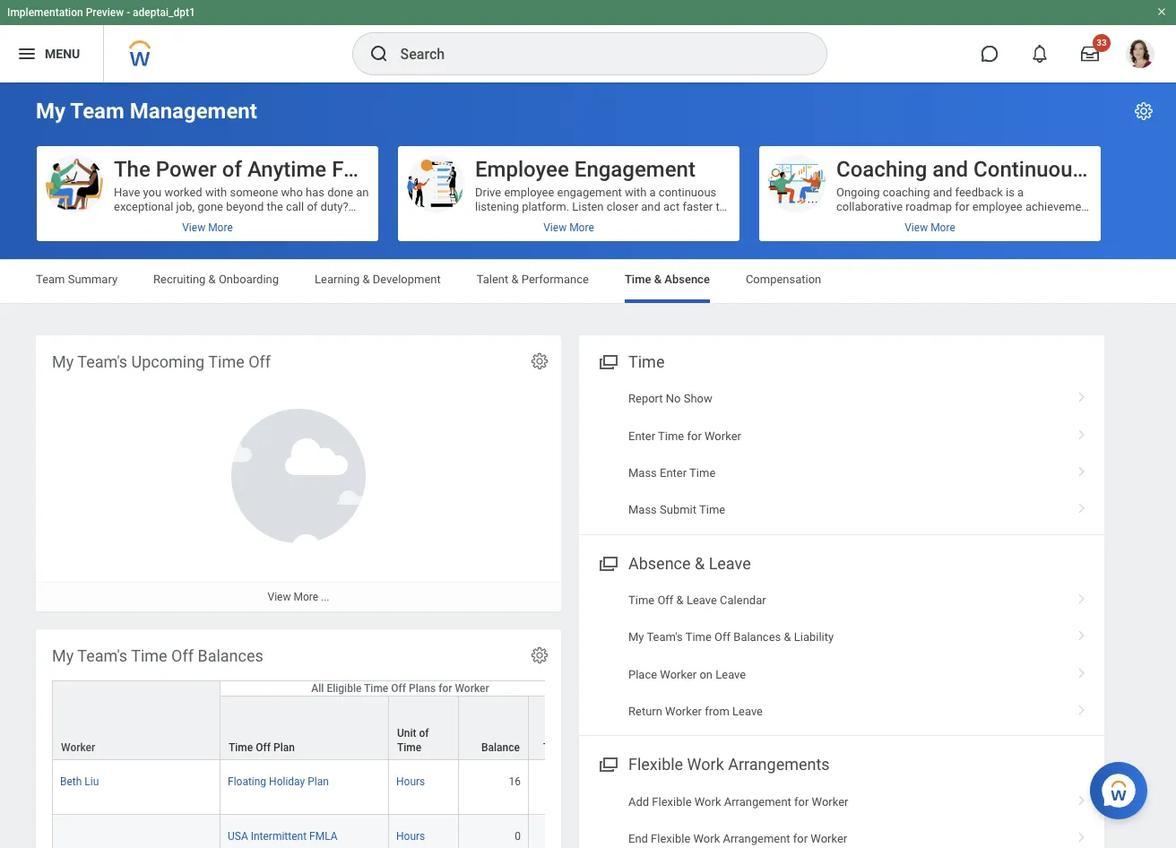Task type: vqa. For each thing, say whether or not it's contained in the screenshot.
performance 'icon' at the left of page
no



Task type: locate. For each thing, give the bounding box(es) containing it.
0 vertical spatial balances
[[734, 630, 781, 644]]

& for time
[[654, 273, 662, 286]]

compensation
[[746, 273, 821, 286]]

time down time off & leave calendar
[[686, 630, 712, 644]]

flexible for add
[[652, 795, 692, 808]]

5 chevron right image from the top
[[1070, 826, 1094, 844]]

work down flexible work arrangements
[[695, 795, 721, 808]]

team's
[[77, 352, 127, 371], [647, 630, 683, 644], [77, 646, 127, 665]]

mass up mass submit time
[[628, 466, 657, 480]]

list containing time off & leave calendar
[[579, 582, 1104, 730]]

1 horizontal spatial enter
[[660, 466, 687, 480]]

preview
[[86, 6, 124, 19]]

list containing add flexible work arrangement for worker
[[579, 783, 1104, 848]]

chevron right image inside enter time for worker link
[[1070, 423, 1094, 441]]

hours link for usa intermittent fmla
[[396, 827, 425, 843]]

menu group image
[[595, 550, 619, 574]]

2 vertical spatial flexible
[[651, 832, 691, 845]]

liu
[[85, 776, 99, 788]]

2 mass from the top
[[628, 503, 657, 517]]

4 chevron right image from the top
[[1070, 661, 1094, 679]]

of
[[222, 157, 242, 182], [419, 727, 429, 740]]

close environment banner image
[[1156, 6, 1167, 17]]

2 hours from the top
[[396, 830, 425, 843]]

ytd time off taken
[[543, 698, 572, 754]]

1 hours from the top
[[396, 776, 425, 788]]

coaching and continuous conversa
[[836, 157, 1176, 182]]

1 list from the top
[[579, 380, 1104, 529]]

time up report
[[628, 352, 665, 371]]

0
[[515, 830, 521, 843]]

0 vertical spatial team
[[70, 99, 124, 124]]

menu button
[[0, 25, 103, 82]]

1 vertical spatial balances
[[198, 646, 263, 665]]

work up add flexible work arrangement for worker
[[687, 755, 724, 774]]

1 hours link from the top
[[396, 772, 425, 788]]

team's left the upcoming on the left of the page
[[77, 352, 127, 371]]

time down absence & leave
[[628, 593, 655, 607]]

balances for my team's time off balances
[[198, 646, 263, 665]]

configure this page image
[[1133, 100, 1155, 122]]

hours
[[396, 776, 425, 788], [396, 830, 425, 843]]

work for end
[[693, 832, 720, 845]]

chevron right image
[[1070, 460, 1094, 478], [1070, 497, 1094, 515], [1070, 587, 1094, 605], [1070, 698, 1094, 716], [1070, 826, 1094, 844]]

2 chevron right image from the top
[[1070, 423, 1094, 441]]

1 vertical spatial hours
[[396, 830, 425, 843]]

view more ...
[[268, 591, 329, 603]]

performance
[[522, 273, 589, 286]]

plan
[[273, 741, 295, 754], [308, 776, 329, 788]]

enter down report
[[628, 429, 655, 442]]

search image
[[368, 43, 390, 65]]

leave right from on the bottom right
[[732, 705, 763, 718]]

menu group image right taken
[[595, 752, 619, 776]]

2 list from the top
[[579, 582, 1104, 730]]

balances inside list
[[734, 630, 781, 644]]

tab list containing team summary
[[18, 260, 1158, 303]]

worker up balance popup button
[[455, 682, 489, 695]]

leave down absence & leave
[[687, 593, 717, 607]]

time right eligible in the left of the page
[[364, 682, 388, 695]]

show
[[684, 392, 712, 405]]

off inside my team's upcoming time off element
[[248, 352, 271, 371]]

anytime
[[247, 157, 326, 182]]

0 vertical spatial plan
[[273, 741, 295, 754]]

hours link down unit of time
[[396, 772, 425, 788]]

1 horizontal spatial plan
[[308, 776, 329, 788]]

chevron right image for report no show
[[1070, 386, 1094, 404]]

chevron right image
[[1070, 386, 1094, 404], [1070, 423, 1094, 441], [1070, 624, 1094, 642], [1070, 661, 1094, 679], [1070, 788, 1094, 806]]

time right submit
[[699, 503, 725, 517]]

1 vertical spatial flexible
[[652, 795, 692, 808]]

flexible work arrangements
[[628, 755, 830, 774]]

my for my team's upcoming time off
[[52, 352, 74, 371]]

1 vertical spatial work
[[695, 795, 721, 808]]

mass submit time link
[[579, 492, 1104, 529]]

my team's upcoming time off element
[[36, 335, 561, 612]]

1 mass from the top
[[628, 466, 657, 480]]

flexible up add
[[628, 755, 683, 774]]

row containing beth liu
[[52, 760, 581, 815]]

ytd time off taken button
[[529, 697, 580, 759]]

my team management
[[36, 99, 257, 124]]

0 vertical spatial hours
[[396, 776, 425, 788]]

employee engagement
[[475, 157, 696, 182]]

1 vertical spatial enter
[[660, 466, 687, 480]]

and
[[933, 157, 968, 182]]

2 hours link from the top
[[396, 827, 425, 843]]

worker
[[705, 429, 741, 442], [660, 668, 697, 681], [455, 682, 489, 695], [665, 705, 702, 718], [61, 741, 95, 754], [812, 795, 849, 808], [811, 832, 847, 845]]

cell inside my team's time off balances element
[[52, 815, 221, 848]]

plan inside floating holiday plan link
[[308, 776, 329, 788]]

for inside popup button
[[439, 682, 452, 695]]

time off & leave calendar
[[628, 593, 766, 607]]

floating holiday plan
[[228, 776, 329, 788]]

report no show
[[628, 392, 712, 405]]

my
[[36, 99, 66, 124], [52, 352, 74, 371], [628, 630, 644, 644], [52, 646, 74, 665]]

of right unit
[[419, 727, 429, 740]]

chevron right image for my team's time off balances & liability
[[1070, 624, 1094, 642]]

absence & leave
[[628, 554, 751, 573]]

liability
[[794, 630, 834, 644]]

1 horizontal spatial of
[[419, 727, 429, 740]]

0 vertical spatial enter
[[628, 429, 655, 442]]

eligible
[[327, 682, 362, 695]]

1 chevron right image from the top
[[1070, 386, 1094, 404]]

time off plan
[[229, 741, 295, 754]]

beth liu link
[[60, 772, 99, 788]]

cell
[[52, 815, 221, 848]]

1 vertical spatial menu group image
[[595, 752, 619, 776]]

1 vertical spatial of
[[419, 727, 429, 740]]

the power of anytime feedback
[[114, 157, 425, 182]]

time inside ytd time off taken
[[548, 713, 572, 725]]

2 vertical spatial list
[[579, 783, 1104, 848]]

0 horizontal spatial team
[[36, 273, 65, 286]]

leave for from
[[732, 705, 763, 718]]

arrangement up end flexible work arrangement for worker
[[724, 795, 791, 808]]

& inside my team's time off balances & liability link
[[784, 630, 791, 644]]

1 vertical spatial team's
[[647, 630, 683, 644]]

0 horizontal spatial balances
[[198, 646, 263, 665]]

configure my team's time off balances image
[[530, 645, 550, 665]]

chevron right image inside mass submit time link
[[1070, 497, 1094, 515]]

team
[[70, 99, 124, 124], [36, 273, 65, 286]]

talent & performance
[[477, 273, 589, 286]]

implementation
[[7, 6, 83, 19]]

flexible right end
[[651, 832, 691, 845]]

1 vertical spatial arrangement
[[723, 832, 790, 845]]

3 row from the top
[[52, 760, 581, 815]]

holiday
[[269, 776, 305, 788]]

my team's time off balances element
[[36, 629, 581, 848]]

arrangement down add flexible work arrangement for worker
[[723, 832, 790, 845]]

mass left submit
[[628, 503, 657, 517]]

chevron right image inside add flexible work arrangement for worker link
[[1070, 788, 1094, 806]]

time down unit
[[397, 741, 422, 754]]

unit
[[397, 727, 416, 740]]

chevron right image for mass enter time
[[1070, 460, 1094, 478]]

3 list from the top
[[579, 783, 1104, 848]]

3 chevron right image from the top
[[1070, 587, 1094, 605]]

chevron right image for time off & leave calendar
[[1070, 587, 1094, 605]]

chevron right image inside report no show link
[[1070, 386, 1094, 404]]

enter up mass submit time
[[660, 466, 687, 480]]

1 chevron right image from the top
[[1070, 460, 1094, 478]]

team's up place
[[647, 630, 683, 644]]

0 vertical spatial hours link
[[396, 772, 425, 788]]

off down onboarding
[[248, 352, 271, 371]]

worker left on
[[660, 668, 697, 681]]

end flexible work arrangement for worker
[[628, 832, 847, 845]]

work down add flexible work arrangement for worker
[[693, 832, 720, 845]]

inbox large image
[[1081, 45, 1099, 63]]

taken
[[543, 741, 572, 754]]

my for my team's time off balances & liability
[[628, 630, 644, 644]]

team's for my team's time off balances & liability
[[647, 630, 683, 644]]

plan right holiday
[[308, 776, 329, 788]]

beth
[[60, 776, 82, 788]]

flexible
[[628, 755, 683, 774], [652, 795, 692, 808], [651, 832, 691, 845]]

0 vertical spatial team's
[[77, 352, 127, 371]]

list
[[579, 380, 1104, 529], [579, 582, 1104, 730], [579, 783, 1104, 848]]

0 vertical spatial flexible
[[628, 755, 683, 774]]

time
[[625, 273, 651, 286], [208, 352, 244, 371], [628, 352, 665, 371], [658, 429, 684, 442], [689, 466, 716, 480], [699, 503, 725, 517], [628, 593, 655, 607], [686, 630, 712, 644], [131, 646, 167, 665], [364, 682, 388, 695], [548, 713, 572, 725], [229, 741, 253, 754], [397, 741, 422, 754]]

enter
[[628, 429, 655, 442], [660, 466, 687, 480]]

leave right on
[[716, 668, 746, 681]]

main content containing my team management
[[0, 82, 1176, 848]]

for
[[687, 429, 702, 442], [439, 682, 452, 695], [794, 795, 809, 808], [793, 832, 808, 845]]

3 chevron right image from the top
[[1070, 624, 1094, 642]]

0 horizontal spatial of
[[222, 157, 242, 182]]

mass
[[628, 466, 657, 480], [628, 503, 657, 517]]

list for leave
[[579, 582, 1104, 730]]

add flexible work arrangement for worker
[[628, 795, 849, 808]]

4 row from the top
[[52, 815, 581, 848]]

worker up beth liu link
[[61, 741, 95, 754]]

chevron right image inside return worker from leave link
[[1070, 698, 1094, 716]]

0 horizontal spatial plan
[[273, 741, 295, 754]]

1 vertical spatial team
[[36, 273, 65, 286]]

tab list
[[18, 260, 1158, 303]]

chevron right image inside 'time off & leave calendar' link
[[1070, 587, 1094, 605]]

menu group image right configure my team's upcoming time off icon at top left
[[595, 349, 619, 373]]

1 vertical spatial mass
[[628, 503, 657, 517]]

my for my team's time off balances
[[52, 646, 74, 665]]

off inside all eligible time off plans for worker popup button
[[391, 682, 406, 695]]

plan inside the time off plan 'popup button'
[[273, 741, 295, 754]]

absence
[[664, 273, 710, 286], [628, 554, 691, 573]]

off up taken
[[557, 727, 572, 740]]

2 chevron right image from the top
[[1070, 497, 1094, 515]]

the
[[114, 157, 150, 182]]

& inside 'time off & leave calendar' link
[[676, 593, 684, 607]]

development
[[373, 273, 441, 286]]

hours link right fmla
[[396, 827, 425, 843]]

0 vertical spatial of
[[222, 157, 242, 182]]

team's up worker popup button at the left bottom of the page
[[77, 646, 127, 665]]

team's inside list
[[647, 630, 683, 644]]

hours right fmla
[[396, 830, 425, 843]]

tab list inside 'main content'
[[18, 260, 1158, 303]]

of right power
[[222, 157, 242, 182]]

0 vertical spatial mass
[[628, 466, 657, 480]]

1 vertical spatial hours link
[[396, 827, 425, 843]]

time down ytd
[[548, 713, 572, 725]]

2 vertical spatial work
[[693, 832, 720, 845]]

&
[[209, 273, 216, 286], [363, 273, 370, 286], [511, 273, 519, 286], [654, 273, 662, 286], [695, 554, 705, 573], [676, 593, 684, 607], [784, 630, 791, 644]]

chevron right image for mass submit time
[[1070, 497, 1094, 515]]

time down report no show
[[658, 429, 684, 442]]

balances for my team's time off balances & liability
[[734, 630, 781, 644]]

off up floating holiday plan link
[[256, 741, 271, 754]]

team down menu
[[70, 99, 124, 124]]

my team's time off balances & liability
[[628, 630, 834, 644]]

row containing all eligible time off plans for worker
[[52, 681, 581, 761]]

main content
[[0, 82, 1176, 848]]

0 vertical spatial arrangement
[[724, 795, 791, 808]]

for down add flexible work arrangement for worker link
[[793, 832, 808, 845]]

1 vertical spatial list
[[579, 582, 1104, 730]]

4 chevron right image from the top
[[1070, 698, 1094, 716]]

balances
[[734, 630, 781, 644], [198, 646, 263, 665]]

0 vertical spatial menu group image
[[595, 349, 619, 373]]

flexible right add
[[652, 795, 692, 808]]

0 vertical spatial list
[[579, 380, 1104, 529]]

5 chevron right image from the top
[[1070, 788, 1094, 806]]

feedback
[[332, 157, 425, 182]]

worker column header
[[52, 681, 221, 761]]

for right plans
[[439, 682, 452, 695]]

1 vertical spatial plan
[[308, 776, 329, 788]]

talent
[[477, 273, 509, 286]]

leave for on
[[716, 668, 746, 681]]

return
[[628, 705, 662, 718]]

chevron right image inside my team's time off balances & liability link
[[1070, 624, 1094, 642]]

on
[[700, 668, 713, 681]]

chevron right image inside mass enter time link
[[1070, 460, 1094, 478]]

& for learning
[[363, 273, 370, 286]]

place
[[628, 668, 657, 681]]

employee engagement button
[[398, 146, 740, 241]]

off left plans
[[391, 682, 406, 695]]

off down calendar on the right of page
[[715, 630, 731, 644]]

mass for mass enter time
[[628, 466, 657, 480]]

implementation preview -   adeptai_dpt1
[[7, 6, 195, 19]]

1 menu group image from the top
[[595, 349, 619, 373]]

usa intermittent fmla link
[[228, 827, 338, 843]]

menu
[[45, 46, 80, 61]]

hours down unit of time
[[396, 776, 425, 788]]

off
[[248, 352, 271, 371], [657, 593, 674, 607], [715, 630, 731, 644], [171, 646, 194, 665], [391, 682, 406, 695], [557, 727, 572, 740], [256, 741, 271, 754]]

row
[[52, 681, 581, 761], [52, 681, 581, 761], [52, 760, 581, 815], [52, 815, 581, 848]]

chevron right image inside place worker on leave link
[[1070, 661, 1094, 679]]

team left "summary"
[[36, 273, 65, 286]]

leave
[[709, 554, 751, 573], [687, 593, 717, 607], [716, 668, 746, 681], [732, 705, 763, 718]]

hours link
[[396, 772, 425, 788], [396, 827, 425, 843]]

1 horizontal spatial balances
[[734, 630, 781, 644]]

team's for my team's time off balances
[[77, 646, 127, 665]]

menu group image
[[595, 349, 619, 373], [595, 752, 619, 776]]

1 row from the top
[[52, 681, 581, 761]]

chevron right image for end flexible work arrangement for worker
[[1070, 826, 1094, 844]]

2 menu group image from the top
[[595, 752, 619, 776]]

time up floating
[[229, 741, 253, 754]]

chevron right image inside end flexible work arrangement for worker link
[[1070, 826, 1094, 844]]

2 vertical spatial team's
[[77, 646, 127, 665]]

off down absence & leave
[[657, 593, 674, 607]]

plan up floating holiday plan link
[[273, 741, 295, 754]]

2 row from the top
[[52, 681, 581, 761]]

time right performance
[[625, 273, 651, 286]]

menu banner
[[0, 0, 1176, 82]]



Task type: describe. For each thing, give the bounding box(es) containing it.
summary
[[68, 273, 118, 286]]

hours for usa intermittent fmla
[[396, 830, 425, 843]]

flexible for end
[[651, 832, 691, 845]]

all eligible time off plans for worker
[[311, 682, 489, 695]]

more
[[294, 591, 318, 603]]

...
[[321, 591, 329, 603]]

my for my team management
[[36, 99, 66, 124]]

chevron right image for return worker from leave
[[1070, 698, 1094, 716]]

leave up calendar on the right of page
[[709, 554, 751, 573]]

unit of time button
[[389, 697, 458, 759]]

off inside ytd time off taken
[[557, 727, 572, 740]]

plan for floating holiday plan
[[308, 776, 329, 788]]

row containing ytd time off taken
[[52, 681, 581, 761]]

learning & development
[[315, 273, 441, 286]]

0 horizontal spatial enter
[[628, 429, 655, 442]]

time off & leave calendar link
[[579, 582, 1104, 619]]

time down the enter time for worker
[[689, 466, 716, 480]]

& for recruiting
[[209, 273, 216, 286]]

mass enter time
[[628, 466, 716, 480]]

report
[[628, 392, 663, 405]]

enter time for worker link
[[579, 417, 1104, 454]]

0 vertical spatial absence
[[664, 273, 710, 286]]

onboarding
[[219, 273, 279, 286]]

arrangement for add flexible work arrangement for worker
[[724, 795, 791, 808]]

row containing usa intermittent fmla
[[52, 815, 581, 848]]

time up worker popup button at the left bottom of the page
[[131, 646, 167, 665]]

off up worker popup button at the left bottom of the page
[[171, 646, 194, 665]]

hours link for floating holiday plan
[[396, 772, 425, 788]]

mass submit time
[[628, 503, 725, 517]]

16
[[509, 776, 521, 788]]

menu group image for time
[[595, 349, 619, 373]]

usa intermittent fmla
[[228, 830, 338, 843]]

1 vertical spatial absence
[[628, 554, 691, 573]]

view
[[268, 591, 291, 603]]

of inside unit of time
[[419, 727, 429, 740]]

Search Workday  search field
[[400, 34, 789, 74]]

arrangements
[[728, 755, 830, 774]]

coaching and continuous conversa button
[[759, 146, 1176, 241]]

worker down add flexible work arrangement for worker link
[[811, 832, 847, 845]]

adeptai_dpt1
[[133, 6, 195, 19]]

floating
[[228, 776, 266, 788]]

list for arrangements
[[579, 783, 1104, 848]]

upcoming
[[131, 352, 205, 371]]

chevron right image for place worker on leave
[[1070, 661, 1094, 679]]

time inside unit of time
[[397, 741, 422, 754]]

team summary
[[36, 273, 118, 286]]

end flexible work arrangement for worker link
[[579, 820, 1104, 848]]

time inside 'popup button'
[[229, 741, 253, 754]]

balance button
[[459, 697, 528, 759]]

off inside the time off plan 'popup button'
[[256, 741, 271, 754]]

time right the upcoming on the left of the page
[[208, 352, 244, 371]]

worker inside popup button
[[455, 682, 489, 695]]

engagement
[[574, 157, 696, 182]]

balance
[[481, 741, 520, 754]]

ytd
[[552, 698, 572, 711]]

worker button
[[53, 681, 220, 759]]

mass for mass submit time
[[628, 503, 657, 517]]

menu group image for flexible work arrangements
[[595, 752, 619, 776]]

for down show
[[687, 429, 702, 442]]

time off plan button
[[221, 697, 388, 759]]

& for absence
[[695, 554, 705, 573]]

unit of time
[[397, 727, 429, 754]]

return worker from leave link
[[579, 693, 1104, 730]]

configure my team's upcoming time off image
[[530, 351, 550, 371]]

usa
[[228, 830, 248, 843]]

off inside 'time off & leave calendar' link
[[657, 593, 674, 607]]

power
[[156, 157, 217, 182]]

the power of anytime feedback button
[[37, 146, 425, 241]]

my team's time off balances
[[52, 646, 263, 665]]

my team's upcoming time off
[[52, 352, 271, 371]]

worker inside popup button
[[61, 741, 95, 754]]

floating holiday plan link
[[228, 772, 329, 788]]

time & absence
[[625, 273, 710, 286]]

justify image
[[16, 43, 38, 65]]

place worker on leave link
[[579, 656, 1104, 693]]

report no show link
[[579, 380, 1104, 417]]

worker up end flexible work arrangement for worker link
[[812, 795, 849, 808]]

all
[[311, 682, 324, 695]]

leave for &
[[687, 593, 717, 607]]

intermittent
[[251, 830, 307, 843]]

hours for floating holiday plan
[[396, 776, 425, 788]]

fmla
[[309, 830, 338, 843]]

no
[[666, 392, 681, 405]]

chevron right image for add flexible work arrangement for worker
[[1070, 788, 1094, 806]]

calendar
[[720, 593, 766, 607]]

arrangement for end flexible work arrangement for worker
[[723, 832, 790, 845]]

chevron right image for enter time for worker
[[1070, 423, 1094, 441]]

enter time for worker
[[628, 429, 741, 442]]

conversa
[[1089, 157, 1176, 182]]

add
[[628, 795, 649, 808]]

coaching
[[836, 157, 927, 182]]

plan for time off plan
[[273, 741, 295, 754]]

recruiting & onboarding
[[153, 273, 279, 286]]

worker down show
[[705, 429, 741, 442]]

management
[[130, 99, 257, 124]]

0 vertical spatial work
[[687, 755, 724, 774]]

from
[[705, 705, 730, 718]]

-
[[127, 6, 130, 19]]

all eligible time off plans for worker button
[[221, 681, 580, 696]]

view more ... link
[[36, 582, 561, 612]]

plans
[[409, 682, 436, 695]]

33
[[1097, 38, 1107, 48]]

my team's time off balances & liability link
[[579, 619, 1104, 656]]

list containing report no show
[[579, 380, 1104, 529]]

beth liu
[[60, 776, 99, 788]]

continuous
[[974, 157, 1084, 182]]

33 button
[[1070, 34, 1111, 74]]

for down arrangements
[[794, 795, 809, 808]]

1 horizontal spatial team
[[70, 99, 124, 124]]

learning
[[315, 273, 360, 286]]

worker left from on the bottom right
[[665, 705, 702, 718]]

mass enter time link
[[579, 454, 1104, 492]]

return worker from leave
[[628, 705, 763, 718]]

& for talent
[[511, 273, 519, 286]]

add flexible work arrangement for worker link
[[579, 783, 1104, 820]]

of inside button
[[222, 157, 242, 182]]

work for add
[[695, 795, 721, 808]]

notifications large image
[[1031, 45, 1049, 63]]

profile logan mcneil image
[[1126, 39, 1155, 72]]

place worker on leave
[[628, 668, 746, 681]]

recruiting
[[153, 273, 206, 286]]

team's for my team's upcoming time off
[[77, 352, 127, 371]]

off inside my team's time off balances & liability link
[[715, 630, 731, 644]]

submit
[[660, 503, 697, 517]]



